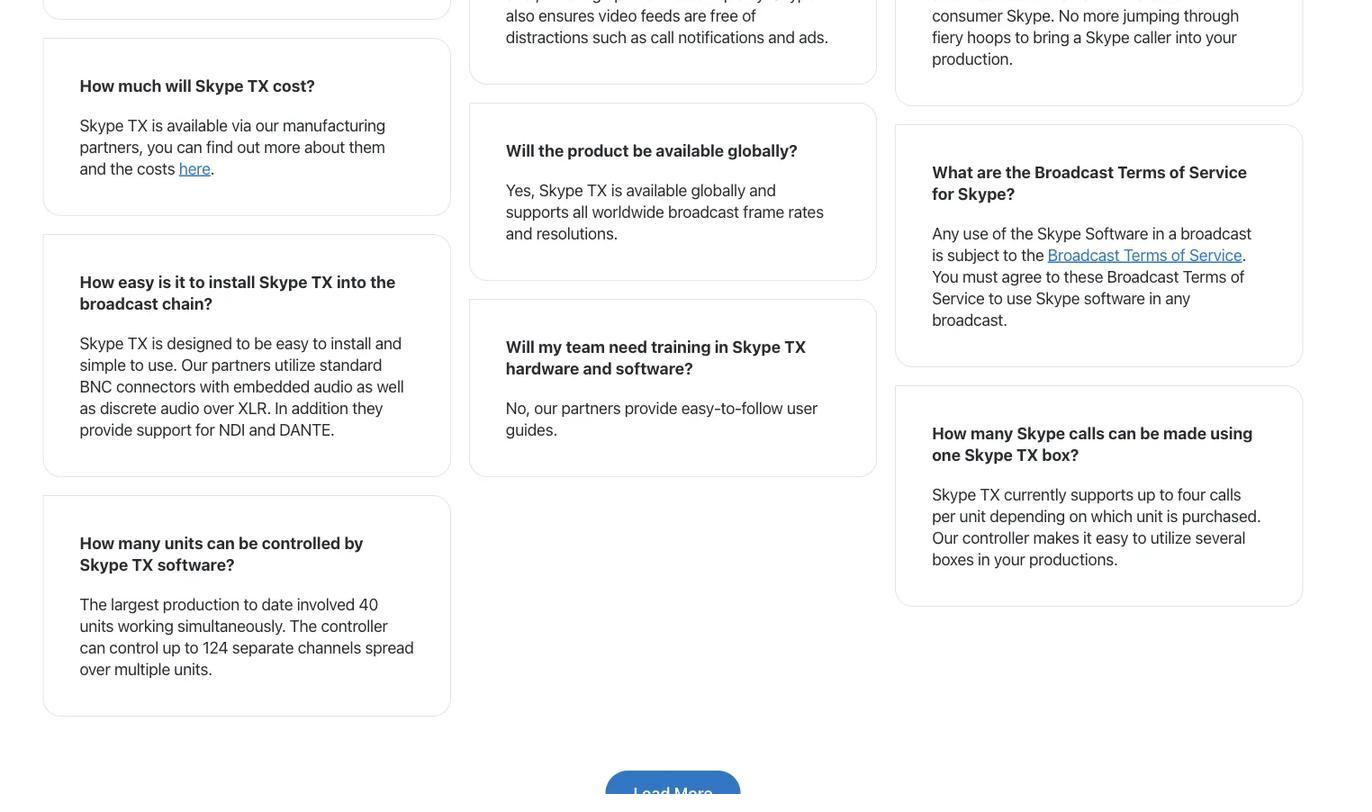 Task type: vqa. For each thing, say whether or not it's contained in the screenshot.
40
yes



Task type: describe. For each thing, give the bounding box(es) containing it.
globally?
[[728, 141, 798, 160]]

skype inside any use of the skype software in a broadcast is subject to the
[[1038, 223, 1082, 243]]

how for how much will skype tx cost?
[[80, 76, 115, 95]]

currently
[[1004, 485, 1067, 504]]

by
[[344, 533, 363, 553]]

over inside "skype tx is designed to be easy to install and simple to use. our partners utilize standard bnc connectors with embedded audio as well as discrete audio over xlr. in addition they provide support for ndi and dante."
[[203, 398, 234, 417]]

made
[[1164, 423, 1207, 443]]

to right designed
[[236, 333, 250, 353]]

and inside will my team need training in skype tx hardware and software?
[[583, 358, 612, 378]]

chain?
[[162, 294, 213, 313]]

training
[[651, 337, 711, 356]]

per
[[932, 506, 956, 526]]

tx inside how many skype calls can be made using one skype tx box?
[[1017, 445, 1039, 464]]

cost?
[[273, 76, 315, 95]]

on
[[1070, 506, 1087, 526]]

tx inside the yes, skype tx is available globally and supports all worldwide broadcast frame rates and resolutions.
[[587, 180, 607, 200]]

depending
[[990, 506, 1066, 526]]

to inside any use of the skype software in a broadcast is subject to the
[[1003, 245, 1018, 264]]

skype inside the how easy is it to install skype tx into the broadcast chain?
[[259, 272, 308, 291]]

you
[[147, 137, 173, 156]]

makes
[[1033, 528, 1080, 547]]

find
[[206, 137, 233, 156]]

box?
[[1042, 445, 1079, 464]]

1 vertical spatial audio
[[161, 398, 199, 417]]

software
[[1086, 223, 1149, 243]]

and down "yes," on the left of page
[[506, 223, 533, 243]]

will the product be available globally? element
[[469, 103, 877, 281]]

easy inside skype tx currently supports up to four calls per unit depending on which unit is purchased. our controller makes it easy to utilize several boxes in your productions.
[[1096, 528, 1129, 547]]

available for yes, skype tx is available globally and supports all worldwide broadcast frame rates and resolutions.
[[626, 180, 687, 200]]

costs
[[137, 159, 175, 178]]

any
[[932, 223, 959, 243]]

0 horizontal spatial as
[[80, 398, 96, 417]]

about
[[304, 137, 345, 156]]

in inside skype tx currently supports up to four calls per unit depending on which unit is purchased. our controller makes it easy to utilize several boxes in your productions.
[[978, 549, 990, 569]]

for inside "skype tx is designed to be easy to install and simple to use. our partners utilize standard bnc connectors with embedded audio as well as discrete audio over xlr. in addition they provide support for ndi and dante."
[[196, 420, 215, 439]]

is inside skype tx currently supports up to four calls per unit depending on which unit is purchased. our controller makes it easy to utilize several boxes in your productions.
[[1167, 506, 1178, 526]]

is inside any use of the skype software in a broadcast is subject to the
[[932, 245, 944, 264]]

several
[[1196, 528, 1246, 547]]

utilize inside skype tx currently supports up to four calls per unit depending on which unit is purchased. our controller makes it easy to utilize several boxes in your productions.
[[1151, 528, 1192, 547]]

largest
[[111, 594, 159, 614]]

use inside any use of the skype software in a broadcast is subject to the
[[963, 223, 989, 243]]

how many skype calls can be made using one skype tx box? element
[[895, 386, 1304, 607]]

no, our partners provide easy-to-follow user guides.
[[506, 398, 818, 439]]

channels
[[298, 638, 361, 657]]

easy inside "skype tx is designed to be easy to install and simple to use. our partners utilize standard bnc connectors with embedded audio as well as discrete audio over xlr. in addition they provide support for ndi and dante."
[[276, 333, 309, 353]]

boxes
[[932, 549, 974, 569]]

manufacturing
[[283, 115, 386, 135]]

more
[[264, 137, 300, 156]]

broadcast for the
[[80, 294, 158, 313]]

of inside any use of the skype software in a broadcast is subject to the
[[993, 223, 1007, 243]]

1 vertical spatial broadcast
[[1048, 245, 1120, 264]]

embedded
[[233, 376, 310, 396]]

and inside skype tx is available via our manufacturing partners, you can find out more about them and the costs
[[80, 159, 106, 178]]

purchased.
[[1182, 506, 1261, 526]]

separate
[[232, 638, 294, 657]]

be right product
[[633, 141, 652, 160]]

utilize inside "skype tx is designed to be easy to install and simple to use. our partners utilize standard bnc connectors with embedded audio as well as discrete audio over xlr. in addition they provide support for ndi and dante."
[[275, 355, 316, 374]]

many for software?
[[118, 533, 161, 553]]

how much will skype tx cost? element
[[43, 38, 451, 216]]

2 unit from the left
[[1137, 506, 1163, 526]]

broadcast inside what are the broadcast terms of service for skype?
[[1035, 162, 1114, 181]]

all
[[573, 202, 588, 221]]

to inside the how easy is it to install skype tx into the broadcast chain?
[[189, 272, 205, 291]]

need
[[609, 337, 648, 356]]

the inside skype tx is available via our manufacturing partners, you can find out more about them and the costs
[[110, 159, 133, 178]]

will for will the product be available globally?
[[506, 141, 535, 160]]

how many units can be controlled by skype tx software? element
[[43, 495, 451, 717]]

can inside how many skype calls can be made using one skype tx box?
[[1109, 423, 1137, 443]]

tx inside will my team need training in skype tx hardware and software?
[[785, 337, 806, 356]]

it inside skype tx currently supports up to four calls per unit depending on which unit is purchased. our controller makes it easy to utilize several boxes in your productions.
[[1084, 528, 1092, 547]]

supports inside the yes, skype tx is available globally and supports all worldwide broadcast frame rates and resolutions.
[[506, 202, 569, 221]]

install inside the how easy is it to install skype tx into the broadcast chain?
[[209, 272, 255, 291]]

skype inside "skype tx is designed to be easy to install and simple to use. our partners utilize standard bnc connectors with embedded audio as well as discrete audio over xlr. in addition they provide support for ndi and dante."
[[80, 333, 124, 353]]

available for will the product be available globally?
[[656, 141, 724, 160]]

1 unit from the left
[[960, 506, 986, 526]]

to left date
[[244, 594, 258, 614]]

units inside the largest production to date involved 40 units working simultaneously. the controller can control up to 124 separate channels spread over multiple units.
[[80, 616, 114, 635]]

bnc
[[80, 376, 112, 396]]

one
[[932, 445, 961, 464]]

into
[[337, 272, 367, 291]]

skype right the will
[[195, 76, 244, 95]]

simple
[[80, 355, 126, 374]]

supports inside skype tx currently supports up to four calls per unit depending on which unit is purchased. our controller makes it easy to utilize several boxes in your productions.
[[1071, 485, 1134, 504]]

my
[[539, 337, 562, 356]]

team
[[566, 337, 605, 356]]

to down must
[[989, 288, 1003, 308]]

partners inside "skype tx is designed to be easy to install and simple to use. our partners utilize standard bnc connectors with embedded audio as well as discrete audio over xlr. in addition they provide support for ndi and dante."
[[211, 355, 271, 374]]

skype inside skype tx is available via our manufacturing partners, you can find out more about them and the costs
[[80, 115, 124, 135]]

0 vertical spatial the
[[80, 594, 107, 614]]

hardware
[[506, 358, 579, 378]]

involved
[[297, 594, 355, 614]]

skype inside the yes, skype tx is available globally and supports all worldwide broadcast frame rates and resolutions.
[[539, 180, 583, 200]]

use.
[[148, 355, 177, 374]]

calls inside how many skype calls can be made using one skype tx box?
[[1069, 423, 1105, 443]]

provide inside "skype tx is designed to be easy to install and simple to use. our partners utilize standard bnc connectors with embedded audio as well as discrete audio over xlr. in addition they provide support for ndi and dante."
[[80, 420, 132, 439]]

what are the broadcast terms of service for skype?
[[932, 162, 1248, 203]]

in inside any use of the skype software in a broadcast is subject to the
[[1153, 223, 1165, 243]]

worldwide
[[592, 202, 664, 221]]

1 vertical spatial service
[[1190, 245, 1243, 264]]

what are the broadcast terms of service for skype? element
[[895, 124, 1304, 367]]

support
[[136, 420, 192, 439]]

any use of the skype software in a broadcast is subject to the
[[932, 223, 1252, 264]]

how many skype calls can be made using one skype tx box?
[[932, 423, 1253, 464]]

any
[[1166, 288, 1191, 308]]

over inside the largest production to date involved 40 units working simultaneously. the controller can control up to 124 separate channels spread over multiple units.
[[80, 659, 110, 679]]

our inside no, our partners provide easy-to-follow user guides.
[[534, 398, 558, 417]]

simultaneously.
[[177, 616, 286, 635]]

how easy is it to install skype tx into the broadcast chain? element
[[43, 234, 451, 477]]

product
[[568, 141, 629, 160]]

of inside . you must agree to these broadcast terms of service to use skype software in any broadcast.
[[1231, 267, 1245, 286]]

your
[[994, 549, 1026, 569]]

yes, skype tx is available globally and supports all worldwide broadcast frame rates and resolutions.
[[506, 180, 824, 243]]

how easy is it to install skype tx into the broadcast chain?
[[80, 272, 396, 313]]

production
[[163, 594, 240, 614]]

skype inside will my team need training in skype tx hardware and software?
[[733, 337, 781, 356]]

and up frame
[[750, 180, 776, 200]]

they
[[352, 398, 383, 417]]

with
[[200, 376, 229, 396]]

for inside what are the broadcast terms of service for skype?
[[932, 184, 954, 203]]

addition
[[292, 398, 348, 417]]

will
[[165, 76, 192, 95]]

how many units can be controlled by skype tx software?
[[80, 533, 363, 574]]

via
[[232, 115, 252, 135]]

to left use.
[[130, 355, 144, 374]]

broadcast inside . you must agree to these broadcast terms of service to use skype software in any broadcast.
[[1108, 267, 1179, 286]]

tx inside skype tx currently supports up to four calls per unit depending on which unit is purchased. our controller makes it easy to utilize several boxes in your productions.
[[980, 485, 1000, 504]]

out
[[237, 137, 260, 156]]

many for skype
[[971, 423, 1014, 443]]

the inside the how easy is it to install skype tx into the broadcast chain?
[[370, 272, 396, 291]]

can inside the largest production to date involved 40 units working simultaneously. the controller can control up to 124 separate channels spread over multiple units.
[[80, 638, 105, 657]]

are
[[977, 162, 1002, 181]]

is inside "skype tx is designed to be easy to install and simple to use. our partners utilize standard bnc connectors with embedded audio as well as discrete audio over xlr. in addition they provide support for ndi and dante."
[[152, 333, 163, 353]]

and up well
[[375, 333, 402, 353]]

them
[[349, 137, 385, 156]]

connectors
[[116, 376, 196, 396]]

easy inside the how easy is it to install skype tx into the broadcast chain?
[[118, 272, 155, 291]]

be inside "skype tx is designed to be easy to install and simple to use. our partners utilize standard bnc connectors with embedded audio as well as discrete audio over xlr. in addition they provide support for ndi and dante."
[[254, 333, 272, 353]]

well
[[377, 376, 404, 396]]

to left four
[[1160, 485, 1174, 504]]

up inside skype tx currently supports up to four calls per unit depending on which unit is purchased. our controller makes it easy to utilize several boxes in your productions.
[[1138, 485, 1156, 504]]

no,
[[506, 398, 530, 417]]

controller inside the largest production to date involved 40 units working simultaneously. the controller can control up to 124 separate channels spread over multiple units.
[[321, 616, 388, 635]]

is inside skype tx is available via our manufacturing partners, you can find out more about them and the costs
[[152, 115, 163, 135]]

it inside the how easy is it to install skype tx into the broadcast chain?
[[175, 272, 185, 291]]

easy-
[[682, 398, 721, 417]]

is inside the how easy is it to install skype tx into the broadcast chain?
[[158, 272, 171, 291]]

a
[[1169, 223, 1177, 243]]

124
[[203, 638, 228, 657]]

yes,
[[506, 180, 535, 200]]



Task type: locate. For each thing, give the bounding box(es) containing it.
audio up addition
[[314, 376, 353, 396]]

skype right one
[[965, 445, 1013, 464]]

in
[[275, 398, 288, 417]]

calls up box?
[[1069, 423, 1105, 443]]

how inside how many units can be controlled by skype tx software?
[[80, 533, 115, 553]]

service inside . you must agree to these broadcast terms of service to use skype software in any broadcast.
[[932, 288, 985, 308]]

units up production in the left bottom of the page
[[165, 533, 203, 553]]

software?
[[616, 358, 693, 378], [157, 555, 235, 574]]

is
[[152, 115, 163, 135], [611, 180, 623, 200], [932, 245, 944, 264], [158, 272, 171, 291], [152, 333, 163, 353], [1167, 506, 1178, 526]]

in right training
[[715, 337, 729, 356]]

tx inside "skype tx is designed to be easy to install and simple to use. our partners utilize standard bnc connectors with embedded audio as well as discrete audio over xlr. in addition they provide support for ndi and dante."
[[128, 333, 148, 353]]

1 horizontal spatial calls
[[1210, 485, 1242, 504]]

how much will skype tx cost?
[[80, 76, 315, 95]]

1 horizontal spatial provide
[[625, 398, 678, 417]]

skype up partners,
[[80, 115, 124, 135]]

1 vertical spatial .
[[1243, 245, 1247, 264]]

it down on
[[1084, 528, 1092, 547]]

use
[[963, 223, 989, 243], [1007, 288, 1032, 308]]

tx
[[247, 76, 269, 95], [128, 115, 148, 135], [587, 180, 607, 200], [311, 272, 333, 291], [128, 333, 148, 353], [785, 337, 806, 356], [1017, 445, 1039, 464], [980, 485, 1000, 504], [132, 555, 154, 574]]

using
[[1211, 423, 1253, 443]]

0 horizontal spatial use
[[963, 223, 989, 243]]

0 horizontal spatial controller
[[321, 616, 388, 635]]

0 vertical spatial up
[[1138, 485, 1156, 504]]

1 vertical spatial broadcast
[[1181, 223, 1252, 243]]

to-
[[721, 398, 742, 417]]

2 vertical spatial terms
[[1183, 267, 1227, 286]]

over
[[203, 398, 234, 417], [80, 659, 110, 679]]

1 horizontal spatial broadcast
[[668, 202, 739, 221]]

tx up depending on the right
[[980, 485, 1000, 504]]

skype inside how many units can be controlled by skype tx software?
[[80, 555, 128, 574]]

easy up use.
[[118, 272, 155, 291]]

tx left "into"
[[311, 272, 333, 291]]

0 horizontal spatial it
[[175, 272, 185, 291]]

partners,
[[80, 137, 143, 156]]

up left four
[[1138, 485, 1156, 504]]

0 vertical spatial audio
[[314, 376, 353, 396]]

xlr.
[[238, 398, 271, 417]]

1 horizontal spatial for
[[932, 184, 954, 203]]

productions.
[[1030, 549, 1118, 569]]

0 horizontal spatial unit
[[960, 506, 986, 526]]

four
[[1178, 485, 1206, 504]]

0 horizontal spatial over
[[80, 659, 110, 679]]

tx left box?
[[1017, 445, 1039, 464]]

tx inside the how easy is it to install skype tx into the broadcast chain?
[[311, 272, 333, 291]]

in left any
[[1150, 288, 1162, 308]]

0 vertical spatial easy
[[118, 272, 155, 291]]

available up find
[[167, 115, 228, 135]]

our
[[255, 115, 279, 135], [534, 398, 558, 417]]

can inside skype tx is available via our manufacturing partners, you can find out more about them and the costs
[[177, 137, 202, 156]]

service inside what are the broadcast terms of service for skype?
[[1189, 162, 1248, 181]]

0 vertical spatial available
[[167, 115, 228, 135]]

standard
[[320, 355, 382, 374]]

terms down software
[[1124, 245, 1168, 264]]

and down partners,
[[80, 159, 106, 178]]

0 vertical spatial broadcast
[[668, 202, 739, 221]]

tx left cost?
[[247, 76, 269, 95]]

2 vertical spatial broadcast
[[1108, 267, 1179, 286]]

broadcast down globally
[[668, 202, 739, 221]]

and down xlr.
[[249, 420, 276, 439]]

1 vertical spatial terms
[[1124, 245, 1168, 264]]

broadcast.
[[932, 310, 1008, 329]]

designed
[[167, 333, 232, 353]]

be left made
[[1141, 423, 1160, 443]]

must
[[963, 267, 998, 286]]

many up largest
[[118, 533, 161, 553]]

tx up largest
[[132, 555, 154, 574]]

0 vertical spatial broadcast
[[1035, 162, 1114, 181]]

it up 'chain?'
[[175, 272, 185, 291]]

0 horizontal spatial our
[[255, 115, 279, 135]]

broadcast down broadcast terms of service link
[[1108, 267, 1179, 286]]

1 vertical spatial utilize
[[1151, 528, 1192, 547]]

0 vertical spatial utilize
[[275, 355, 316, 374]]

discrete
[[100, 398, 157, 417]]

2 vertical spatial available
[[626, 180, 687, 200]]

0 horizontal spatial install
[[209, 272, 255, 291]]

follow
[[742, 398, 783, 417]]

our down per
[[932, 528, 959, 547]]

software? down "need"
[[616, 358, 693, 378]]

40
[[359, 594, 378, 614]]

and
[[80, 159, 106, 178], [750, 180, 776, 200], [506, 223, 533, 243], [375, 333, 402, 353], [583, 358, 612, 378], [249, 420, 276, 439]]

skype inside . you must agree to these broadcast terms of service to use skype software in any broadcast.
[[1036, 288, 1080, 308]]

broadcast
[[668, 202, 739, 221], [1181, 223, 1252, 243], [80, 294, 158, 313]]

how left much on the top left of page
[[80, 76, 115, 95]]

will my team need training in skype tx hardware and software?
[[506, 337, 806, 378]]

terms
[[1118, 162, 1166, 181], [1124, 245, 1168, 264], [1183, 267, 1227, 286]]

calls inside skype tx currently supports up to four calls per unit depending on which unit is purchased. our controller makes it easy to utilize several boxes in your productions.
[[1210, 485, 1242, 504]]

is up the you
[[152, 115, 163, 135]]

software? inside how many units can be controlled by skype tx software?
[[157, 555, 235, 574]]

units.
[[174, 659, 212, 679]]

how inside the how easy is it to install skype tx into the broadcast chain?
[[80, 272, 115, 291]]

0 vertical spatial use
[[963, 223, 989, 243]]

supports up which
[[1071, 485, 1134, 504]]

broadcast terms of service link
[[1048, 245, 1243, 264]]

date
[[262, 594, 293, 614]]

the down involved
[[290, 616, 317, 635]]

1 vertical spatial as
[[80, 398, 96, 417]]

and down team
[[583, 358, 612, 378]]

which
[[1091, 506, 1133, 526]]

1 horizontal spatial up
[[1138, 485, 1156, 504]]

2 vertical spatial easy
[[1096, 528, 1129, 547]]

0 vertical spatial our
[[255, 115, 279, 135]]

be inside how many skype calls can be made using one skype tx box?
[[1141, 423, 1160, 443]]

tx up all
[[587, 180, 607, 200]]

0 horizontal spatial .
[[211, 159, 215, 178]]

you
[[932, 267, 959, 286]]

to up units.
[[185, 638, 199, 657]]

0 vertical spatial controller
[[963, 528, 1030, 547]]

software? inside will my team need training in skype tx hardware and software?
[[616, 358, 693, 378]]

0 horizontal spatial units
[[80, 616, 114, 635]]

skype tx is available via our manufacturing partners, you can find out more about them and the costs
[[80, 115, 386, 178]]

0 horizontal spatial our
[[181, 355, 208, 374]]

up inside the largest production to date involved 40 units working simultaneously. the controller can control up to 124 separate channels spread over multiple units.
[[162, 638, 181, 657]]

will my team need training in skype tx hardware and software? element
[[469, 299, 877, 477]]

utilize
[[275, 355, 316, 374], [1151, 528, 1192, 547]]

be inside how many units can be controlled by skype tx software?
[[239, 533, 258, 553]]

0 vertical spatial software?
[[616, 358, 693, 378]]

1 horizontal spatial it
[[1084, 528, 1092, 547]]

2 horizontal spatial broadcast
[[1181, 223, 1252, 243]]

controller down 40
[[321, 616, 388, 635]]

in inside . you must agree to these broadcast terms of service to use skype software in any broadcast.
[[1150, 288, 1162, 308]]

is up you
[[932, 245, 944, 264]]

1 vertical spatial our
[[932, 528, 959, 547]]

to up standard
[[313, 333, 327, 353]]

is up worldwide on the left top of page
[[611, 180, 623, 200]]

can
[[177, 137, 202, 156], [1109, 423, 1137, 443], [207, 533, 235, 553], [80, 638, 105, 657]]

how up simple
[[80, 272, 115, 291]]

0 vertical spatial terms
[[1118, 162, 1166, 181]]

many inside how many units can be controlled by skype tx software?
[[118, 533, 161, 553]]

install up 'chain?'
[[209, 272, 255, 291]]

unit
[[960, 506, 986, 526], [1137, 506, 1163, 526]]

. inside . you must agree to these broadcast terms of service to use skype software in any broadcast.
[[1243, 245, 1247, 264]]

what
[[932, 162, 974, 181]]

ndi
[[219, 420, 245, 439]]

broadcast up simple
[[80, 294, 158, 313]]

skype inside skype tx currently supports up to four calls per unit depending on which unit is purchased. our controller makes it easy to utilize several boxes in your productions.
[[932, 485, 976, 504]]

working
[[118, 616, 174, 635]]

over down 'with'
[[203, 398, 234, 417]]

skype up all
[[539, 180, 583, 200]]

over down 'control'
[[80, 659, 110, 679]]

available inside skype tx is available via our manufacturing partners, you can find out more about them and the costs
[[167, 115, 228, 135]]

0 vertical spatial units
[[165, 533, 203, 553]]

1 vertical spatial our
[[534, 398, 558, 417]]

1 vertical spatial software?
[[157, 555, 235, 574]]

how up largest
[[80, 533, 115, 553]]

skype up the these
[[1038, 223, 1082, 243]]

our inside "skype tx is designed to be easy to install and simple to use. our partners utilize standard bnc connectors with embedded audio as well as discrete audio over xlr. in addition they provide support for ndi and dante."
[[181, 355, 208, 374]]

skype left "into"
[[259, 272, 308, 291]]

calls up purchased.
[[1210, 485, 1242, 504]]

can left 'control'
[[80, 638, 105, 657]]

broadcast inside the yes, skype tx is available globally and supports all worldwide broadcast frame rates and resolutions.
[[668, 202, 739, 221]]

1 horizontal spatial controller
[[963, 528, 1030, 547]]

how inside how many skype calls can be made using one skype tx box?
[[932, 423, 967, 443]]

skype up "follow" on the right
[[733, 337, 781, 356]]

will the product be available globally?
[[506, 141, 798, 160]]

tx inside skype tx is available via our manufacturing partners, you can find out more about them and the costs
[[128, 115, 148, 135]]

1 vertical spatial easy
[[276, 333, 309, 353]]

1 vertical spatial install
[[331, 333, 371, 353]]

use down agree
[[1007, 288, 1032, 308]]

units up 'control'
[[80, 616, 114, 635]]

agree
[[1002, 267, 1042, 286]]

available up globally
[[656, 141, 724, 160]]

1 vertical spatial up
[[162, 638, 181, 657]]

1 horizontal spatial unit
[[1137, 506, 1163, 526]]

broadcast up any use of the skype software in a broadcast is subject to the
[[1035, 162, 1114, 181]]

supports down "yes," on the left of page
[[506, 202, 569, 221]]

0 vertical spatial over
[[203, 398, 234, 417]]

resolutions.
[[536, 223, 618, 243]]

how for how many units can be controlled by skype tx software?
[[80, 533, 115, 553]]

many up "currently"
[[971, 423, 1014, 443]]

use up subject
[[963, 223, 989, 243]]

software
[[1084, 288, 1146, 308]]

0 vertical spatial our
[[181, 355, 208, 374]]

the
[[80, 594, 107, 614], [290, 616, 317, 635]]

0 vertical spatial .
[[211, 159, 215, 178]]

the inside what are the broadcast terms of service for skype?
[[1006, 162, 1031, 181]]

how for how many skype calls can be made using one skype tx box?
[[932, 423, 967, 443]]

utilize down four
[[1151, 528, 1192, 547]]

1 will from the top
[[506, 141, 535, 160]]

1 horizontal spatial easy
[[276, 333, 309, 353]]

1 vertical spatial partners
[[562, 398, 621, 417]]

our
[[181, 355, 208, 374], [932, 528, 959, 547]]

rates
[[789, 202, 824, 221]]

to left the these
[[1046, 267, 1060, 286]]

our inside skype tx currently supports up to four calls per unit depending on which unit is purchased. our controller makes it easy to utilize several boxes in your productions.
[[932, 528, 959, 547]]

terms up any
[[1183, 267, 1227, 286]]

broadcast terms of service
[[1048, 245, 1243, 264]]

to up agree
[[1003, 245, 1018, 264]]

1 horizontal spatial .
[[1243, 245, 1247, 264]]

0 vertical spatial supports
[[506, 202, 569, 221]]

how
[[80, 76, 115, 95], [80, 272, 115, 291], [932, 423, 967, 443], [80, 533, 115, 553]]

broadcast up the these
[[1048, 245, 1120, 264]]

here .
[[179, 159, 215, 178]]

is up use.
[[152, 333, 163, 353]]

0 horizontal spatial software?
[[157, 555, 235, 574]]

0 horizontal spatial partners
[[211, 355, 271, 374]]

2 horizontal spatial easy
[[1096, 528, 1129, 547]]

1 horizontal spatial install
[[331, 333, 371, 353]]

0 horizontal spatial the
[[80, 594, 107, 614]]

how up one
[[932, 423, 967, 443]]

provide down discrete
[[80, 420, 132, 439]]

broadcast
[[1035, 162, 1114, 181], [1048, 245, 1120, 264], [1108, 267, 1179, 286]]

tx up user
[[785, 337, 806, 356]]

1 vertical spatial will
[[506, 337, 535, 356]]

our up the guides.
[[534, 398, 558, 417]]

controller inside skype tx currently supports up to four calls per unit depending on which unit is purchased. our controller makes it easy to utilize several boxes in your productions.
[[963, 528, 1030, 547]]

2 will from the top
[[506, 337, 535, 356]]

controller up your
[[963, 528, 1030, 547]]

our down designed
[[181, 355, 208, 374]]

. you must agree to these broadcast terms of service to use skype software in any broadcast.
[[932, 245, 1247, 329]]

0 vertical spatial for
[[932, 184, 954, 203]]

broadcast inside the how easy is it to install skype tx into the broadcast chain?
[[80, 294, 158, 313]]

1 horizontal spatial partners
[[562, 398, 621, 417]]

is down four
[[1167, 506, 1178, 526]]

it
[[175, 272, 185, 291], [1084, 528, 1092, 547]]

many inside how many skype calls can be made using one skype tx box?
[[971, 423, 1014, 443]]

will inside will my team need training in skype tx hardware and software?
[[506, 337, 535, 356]]

skype up per
[[932, 485, 976, 504]]

1 vertical spatial the
[[290, 616, 317, 635]]

0 horizontal spatial up
[[162, 638, 181, 657]]

available up worldwide on the left top of page
[[626, 180, 687, 200]]

tx inside how many units can be controlled by skype tx software?
[[132, 555, 154, 574]]

the left largest
[[80, 594, 107, 614]]

our right via
[[255, 115, 279, 135]]

provide left easy-
[[625, 398, 678, 417]]

unit right which
[[1137, 506, 1163, 526]]

our inside skype tx is available via our manufacturing partners, you can find out more about them and the costs
[[255, 115, 279, 135]]

for
[[932, 184, 954, 203], [196, 420, 215, 439]]

units inside how many units can be controlled by skype tx software?
[[165, 533, 203, 553]]

0 vertical spatial provide
[[625, 398, 678, 417]]

control
[[109, 638, 159, 657]]

of
[[1170, 162, 1186, 181], [993, 223, 1007, 243], [1172, 245, 1186, 264], [1231, 267, 1245, 286]]

1 horizontal spatial as
[[357, 376, 373, 396]]

0 horizontal spatial calls
[[1069, 423, 1105, 443]]

skype tx is designed to be easy to install and simple to use. our partners utilize standard bnc connectors with embedded audio as well as discrete audio over xlr. in addition they provide support for ndi and dante.
[[80, 333, 404, 439]]

skype
[[195, 76, 244, 95], [80, 115, 124, 135], [539, 180, 583, 200], [1038, 223, 1082, 243], [259, 272, 308, 291], [1036, 288, 1080, 308], [80, 333, 124, 353], [733, 337, 781, 356], [1017, 423, 1066, 443], [965, 445, 1013, 464], [932, 485, 976, 504], [80, 555, 128, 574]]

subject
[[948, 245, 1000, 264]]

be
[[633, 141, 652, 160], [254, 333, 272, 353], [1141, 423, 1160, 443], [239, 533, 258, 553]]

unit right per
[[960, 506, 986, 526]]

utilize up embedded
[[275, 355, 316, 374]]

0 horizontal spatial utilize
[[275, 355, 316, 374]]

provide inside no, our partners provide easy-to-follow user guides.
[[625, 398, 678, 417]]

0 vertical spatial many
[[971, 423, 1014, 443]]

partners inside no, our partners provide easy-to-follow user guides.
[[562, 398, 621, 417]]

is up 'chain?'
[[158, 272, 171, 291]]

available inside the yes, skype tx is available globally and supports all worldwide broadcast frame rates and resolutions.
[[626, 180, 687, 200]]

skype?
[[958, 184, 1015, 203]]

partners up 'with'
[[211, 355, 271, 374]]

controller
[[963, 528, 1030, 547], [321, 616, 388, 635]]

0 horizontal spatial provide
[[80, 420, 132, 439]]

1 vertical spatial calls
[[1210, 485, 1242, 504]]

0 horizontal spatial broadcast
[[80, 294, 158, 313]]

1 horizontal spatial software?
[[616, 358, 693, 378]]

broadcast inside any use of the skype software in a broadcast is subject to the
[[1181, 223, 1252, 243]]

these
[[1064, 267, 1104, 286]]

0 horizontal spatial for
[[196, 420, 215, 439]]

skype up box?
[[1017, 423, 1066, 443]]

as up they
[[357, 376, 373, 396]]

broadcast for worldwide
[[668, 202, 739, 221]]

of inside what are the broadcast terms of service for skype?
[[1170, 162, 1186, 181]]

will left my
[[506, 337, 535, 356]]

0 vertical spatial as
[[357, 376, 373, 396]]

calls
[[1069, 423, 1105, 443], [1210, 485, 1242, 504]]

is inside the yes, skype tx is available globally and supports all worldwide broadcast frame rates and resolutions.
[[611, 180, 623, 200]]

1 horizontal spatial over
[[203, 398, 234, 417]]

0 horizontal spatial audio
[[161, 398, 199, 417]]

0 vertical spatial will
[[506, 141, 535, 160]]

controlled
[[262, 533, 341, 553]]

use inside . you must agree to these broadcast terms of service to use skype software in any broadcast.
[[1007, 288, 1032, 308]]

up
[[1138, 485, 1156, 504], [162, 638, 181, 657]]

will up "yes," on the left of page
[[506, 141, 535, 160]]

can up production in the left bottom of the page
[[207, 533, 235, 553]]

audio up support
[[161, 398, 199, 417]]

1 horizontal spatial our
[[932, 528, 959, 547]]

will for will my team need training in skype tx hardware and software?
[[506, 337, 535, 356]]

guides.
[[506, 420, 558, 439]]

1 vertical spatial it
[[1084, 528, 1092, 547]]

frame
[[743, 202, 785, 221]]

install up standard
[[331, 333, 371, 353]]

1 horizontal spatial audio
[[314, 376, 353, 396]]

spread
[[365, 638, 414, 657]]

can left made
[[1109, 423, 1137, 443]]

to down which
[[1133, 528, 1147, 547]]

terms inside . you must agree to these broadcast terms of service to use skype software in any broadcast.
[[1183, 267, 1227, 286]]

tx up connectors
[[128, 333, 148, 353]]

how for how easy is it to install skype tx into the broadcast chain?
[[80, 272, 115, 291]]

0 horizontal spatial supports
[[506, 202, 569, 221]]

1 horizontal spatial the
[[290, 616, 317, 635]]

can inside how many units can be controlled by skype tx software?
[[207, 533, 235, 553]]

. inside how much will skype tx cost? element
[[211, 159, 215, 178]]

1 vertical spatial available
[[656, 141, 724, 160]]

1 vertical spatial provide
[[80, 420, 132, 439]]

2 vertical spatial service
[[932, 288, 985, 308]]

to
[[1003, 245, 1018, 264], [1046, 267, 1060, 286], [189, 272, 205, 291], [989, 288, 1003, 308], [236, 333, 250, 353], [313, 333, 327, 353], [130, 355, 144, 374], [1160, 485, 1174, 504], [1133, 528, 1147, 547], [244, 594, 258, 614], [185, 638, 199, 657]]

tx up the you
[[128, 115, 148, 135]]

can up here
[[177, 137, 202, 156]]

1 horizontal spatial many
[[971, 423, 1014, 443]]

install inside "skype tx is designed to be easy to install and simple to use. our partners utilize standard bnc connectors with embedded audio as well as discrete audio over xlr. in addition they provide support for ndi and dante."
[[331, 333, 371, 353]]

0 vertical spatial it
[[175, 272, 185, 291]]

in inside will my team need training in skype tx hardware and software?
[[715, 337, 729, 356]]

0 horizontal spatial many
[[118, 533, 161, 553]]

1 horizontal spatial units
[[165, 533, 203, 553]]

partners down team
[[562, 398, 621, 417]]

for down 'what'
[[932, 184, 954, 203]]

0 vertical spatial install
[[209, 272, 255, 291]]

multiple
[[114, 659, 170, 679]]

1 vertical spatial units
[[80, 616, 114, 635]]

terms inside what are the broadcast terms of service for skype?
[[1118, 162, 1166, 181]]

0 vertical spatial calls
[[1069, 423, 1105, 443]]

1 horizontal spatial use
[[1007, 288, 1032, 308]]

1 horizontal spatial utilize
[[1151, 528, 1192, 547]]



